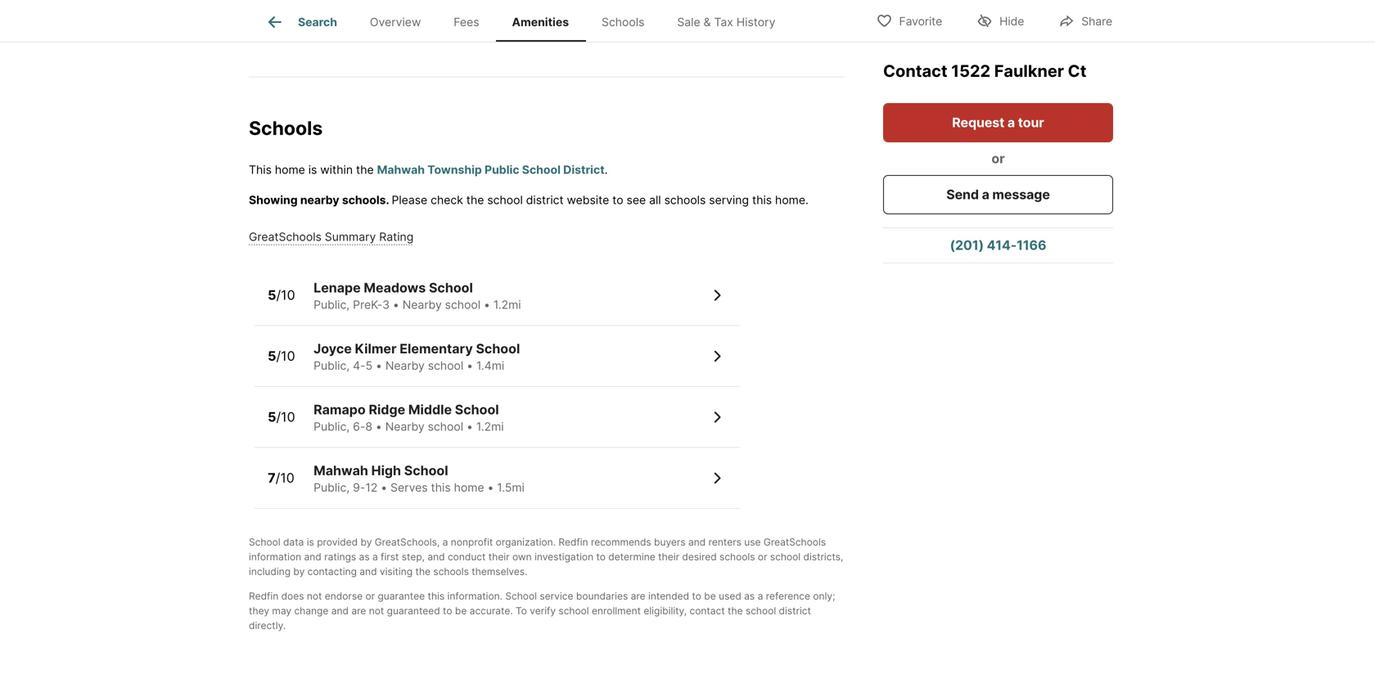 Task type: describe. For each thing, give the bounding box(es) containing it.
boundaries
[[576, 591, 628, 602]]

1 horizontal spatial greatschools
[[375, 536, 437, 548]]

8
[[365, 420, 372, 434]]

this inside mahwah high school public, 9-12 • serves this home • 1.5mi
[[431, 481, 451, 495]]

step,
[[402, 551, 425, 563]]

1 vertical spatial schools
[[719, 551, 755, 563]]

nearby for elementary
[[385, 359, 425, 373]]

search link
[[265, 12, 337, 32]]

2 horizontal spatial or
[[991, 151, 1005, 167]]

information
[[249, 551, 301, 563]]

7 /10
[[268, 470, 294, 486]]

share button
[[1045, 4, 1126, 37]]

public, inside mahwah high school public, 9-12 • serves this home • 1.5mi
[[314, 481, 350, 495]]

amenities
[[512, 15, 569, 29]]

ramapo ridge middle school public, 6-8 • nearby school • 1.2mi
[[314, 402, 504, 434]]

rating
[[379, 230, 414, 244]]

school data is provided by greatschools
[[249, 536, 437, 548]]

414-
[[987, 237, 1017, 253]]

,
[[437, 536, 440, 548]]

overview
[[370, 15, 421, 29]]

5 for ramapo
[[268, 409, 276, 425]]

showing
[[249, 193, 298, 207]]

public, inside joyce kilmer elementary school public, 4-5 • nearby school • 1.4mi
[[314, 359, 350, 373]]

guaranteed
[[387, 605, 440, 617]]

district
[[563, 163, 605, 177]]

sale & tax history tab
[[661, 2, 792, 42]]

only;
[[813, 591, 835, 602]]

2 vertical spatial schools
[[433, 566, 469, 578]]

send a message button
[[883, 175, 1113, 214]]

school inside "ramapo ridge middle school public, 6-8 • nearby school • 1.2mi"
[[455, 402, 499, 418]]

search
[[298, 15, 337, 29]]

contacting
[[307, 566, 357, 578]]

school inside "ramapo ridge middle school public, 6-8 • nearby school • 1.2mi"
[[428, 420, 463, 434]]

0 horizontal spatial greatschools
[[249, 230, 322, 244]]

message
[[992, 187, 1050, 203]]

including
[[249, 566, 291, 578]]

1.2mi inside "ramapo ridge middle school public, 6-8 • nearby school • 1.2mi"
[[476, 420, 504, 434]]

(201)
[[950, 237, 984, 253]]

within
[[320, 163, 353, 177]]

nearby inside 'lenape meadows school public, prek-3 • nearby school • 1.2mi'
[[402, 298, 442, 312]]

check
[[431, 193, 463, 207]]

schools inside tab
[[602, 15, 644, 29]]

endorse
[[325, 591, 363, 602]]

guaranteed to be accurate. to verify school enrollment eligibility, contact the school district directly.
[[249, 605, 811, 632]]

determine
[[608, 551, 655, 563]]

4-
[[353, 359, 366, 373]]

and inside school service boundaries are intended to be used as a reference only; they may change and are not
[[331, 605, 349, 617]]

contact 1522 faulkner ct
[[883, 61, 1086, 81]]

a left first
[[372, 551, 378, 563]]

investigation
[[535, 551, 593, 563]]

favorite
[[899, 14, 942, 28]]

intended
[[648, 591, 689, 602]]

service
[[540, 591, 573, 602]]

information.
[[447, 591, 503, 602]]

nearby for middle
[[385, 420, 425, 434]]

favorite button
[[862, 4, 956, 37]]

school inside school service boundaries are intended to be used as a reference only; they may change and are not
[[505, 591, 537, 602]]

/10 for ramapo
[[276, 409, 295, 425]]

• up "1.4mi"
[[484, 298, 490, 312]]

0 vertical spatial this
[[752, 193, 772, 207]]

a inside school service boundaries are intended to be used as a reference only; they may change and are not
[[758, 591, 763, 602]]

serves
[[390, 481, 428, 495]]

first step, and conduct their own investigation to determine their desired schools or school districts, including by contacting and visiting the schools themselves.
[[249, 551, 843, 578]]

renters
[[708, 536, 741, 548]]

eligibility,
[[644, 605, 687, 617]]

is for provided
[[307, 536, 314, 548]]

change
[[294, 605, 328, 617]]

home inside mahwah high school public, 9-12 • serves this home • 1.5mi
[[454, 481, 484, 495]]

all
[[649, 193, 661, 207]]

schools tab
[[585, 2, 661, 42]]

school inside first step, and conduct their own investigation to determine their desired schools or school districts, including by contacting and visiting the schools themselves.
[[770, 551, 801, 563]]

&
[[704, 15, 711, 29]]

data
[[283, 536, 304, 548]]

9-
[[353, 481, 365, 495]]

a for ,
[[443, 536, 448, 548]]

school inside 'lenape meadows school public, prek-3 • nearby school • 1.2mi'
[[429, 280, 473, 296]]

5 /10 for joyce
[[268, 348, 295, 364]]

7
[[268, 470, 276, 486]]

to
[[516, 605, 527, 617]]

this
[[249, 163, 272, 177]]

tax
[[714, 15, 733, 29]]

visiting
[[380, 566, 413, 578]]

contact
[[690, 605, 725, 617]]

(201) 414-1166 link
[[883, 228, 1113, 263]]

website
[[567, 193, 609, 207]]

used
[[719, 591, 741, 602]]

/10 for lenape
[[276, 287, 295, 303]]

school inside joyce kilmer elementary school public, 4-5 • nearby school • 1.4mi
[[428, 359, 463, 373]]

1166
[[1017, 237, 1046, 253]]

12
[[365, 481, 378, 495]]

• down kilmer
[[376, 359, 382, 373]]

(201) 414-1166
[[950, 237, 1046, 253]]

meadows
[[364, 280, 426, 296]]

desired
[[682, 551, 717, 563]]

school service boundaries are intended to be used as a reference only; they may change and are not
[[249, 591, 835, 617]]

serving
[[709, 193, 749, 207]]

summary
[[325, 230, 376, 244]]

school inside joyce kilmer elementary school public, 4-5 • nearby school • 1.4mi
[[476, 341, 520, 357]]

is for within
[[308, 163, 317, 177]]

school inside mahwah high school public, 9-12 • serves this home • 1.5mi
[[404, 463, 448, 479]]

redfin inside , a nonprofit organization. redfin recommends buyers and renters use greatschools information and ratings as a
[[558, 536, 588, 548]]

first
[[381, 551, 399, 563]]

0 horizontal spatial redfin
[[249, 591, 278, 602]]

mahwah inside mahwah high school public, 9-12 • serves this home • 1.5mi
[[314, 463, 368, 479]]

1.4mi
[[476, 359, 504, 373]]

public, inside "ramapo ridge middle school public, 6-8 • nearby school • 1.2mi"
[[314, 420, 350, 434]]

5 /10 for lenape
[[268, 287, 295, 303]]

the inside first step, and conduct their own investigation to determine their desired schools or school districts, including by contacting and visiting the schools themselves.
[[415, 566, 431, 578]]

school down the public
[[487, 193, 523, 207]]

send a message
[[946, 187, 1050, 203]]

high
[[371, 463, 401, 479]]

public
[[485, 163, 519, 177]]

• right 8
[[376, 420, 382, 434]]

directly.
[[249, 620, 286, 632]]

• left "1.4mi"
[[467, 359, 473, 373]]

district inside guaranteed to be accurate. to verify school enrollment eligibility, contact the school district directly.
[[779, 605, 811, 617]]

request a tour
[[952, 115, 1044, 131]]



Task type: vqa. For each thing, say whether or not it's contained in the screenshot.
6th ▾ from the left
no



Task type: locate. For each thing, give the bounding box(es) containing it.
joyce
[[314, 341, 352, 357]]

0 horizontal spatial schools
[[433, 566, 469, 578]]

5 down kilmer
[[366, 359, 372, 373]]

mahwah up 9-
[[314, 463, 368, 479]]

and up desired
[[688, 536, 706, 548]]

this right serves
[[431, 481, 451, 495]]

1 vertical spatial be
[[455, 605, 467, 617]]

1 vertical spatial nearby
[[385, 359, 425, 373]]

by inside first step, and conduct their own investigation to determine their desired schools or school districts, including by contacting and visiting the schools themselves.
[[293, 566, 305, 578]]

are
[[631, 591, 645, 602], [351, 605, 366, 617]]

5 up 7
[[268, 409, 276, 425]]

a left tour
[[1007, 115, 1015, 131]]

the right the check
[[466, 193, 484, 207]]

.
[[605, 163, 608, 177]]

a right ,
[[443, 536, 448, 548]]

0 vertical spatial by
[[361, 536, 372, 548]]

greatschools summary rating
[[249, 230, 414, 244]]

schools down conduct
[[433, 566, 469, 578]]

enrollment
[[592, 605, 641, 617]]

hide button
[[963, 4, 1038, 37]]

0 vertical spatial be
[[704, 591, 716, 602]]

public, down the joyce
[[314, 359, 350, 373]]

ratings
[[324, 551, 356, 563]]

0 horizontal spatial as
[[359, 551, 370, 563]]

schools left sale
[[602, 15, 644, 29]]

nearby down the meadows
[[402, 298, 442, 312]]

0 vertical spatial redfin
[[558, 536, 588, 548]]

schools.
[[342, 193, 389, 207]]

a inside send a message button
[[982, 187, 989, 203]]

1 vertical spatial district
[[779, 605, 811, 617]]

the down 'step,'
[[415, 566, 431, 578]]

school down reference at bottom right
[[746, 605, 776, 617]]

and down ,
[[428, 551, 445, 563]]

provided
[[317, 536, 358, 548]]

or down use
[[758, 551, 767, 563]]

use
[[744, 536, 761, 548]]

not inside school service boundaries are intended to be used as a reference only; they may change and are not
[[369, 605, 384, 617]]

5 /10 left ramapo
[[268, 409, 295, 425]]

by
[[361, 536, 372, 548], [293, 566, 305, 578]]

overview tab
[[354, 2, 437, 42]]

2 5 /10 from the top
[[268, 348, 295, 364]]

1522
[[951, 61, 990, 81]]

0 horizontal spatial are
[[351, 605, 366, 617]]

own
[[512, 551, 532, 563]]

0 vertical spatial or
[[991, 151, 1005, 167]]

not up change
[[307, 591, 322, 602]]

5 for lenape
[[268, 287, 276, 303]]

/10
[[276, 287, 295, 303], [276, 348, 295, 364], [276, 409, 295, 425], [276, 470, 294, 486]]

be up the contact
[[704, 591, 716, 602]]

1 horizontal spatial be
[[704, 591, 716, 602]]

school left districts,
[[770, 551, 801, 563]]

2 vertical spatial nearby
[[385, 420, 425, 434]]

are down endorse
[[351, 605, 366, 617]]

this left home.
[[752, 193, 772, 207]]

1.2mi up "1.4mi"
[[493, 298, 521, 312]]

0 vertical spatial mahwah
[[377, 163, 425, 177]]

2 horizontal spatial schools
[[719, 551, 755, 563]]

1 vertical spatial is
[[307, 536, 314, 548]]

• right 3
[[393, 298, 399, 312]]

history
[[736, 15, 775, 29]]

0 horizontal spatial district
[[526, 193, 564, 207]]

2 vertical spatial this
[[428, 591, 445, 602]]

1.2mi inside 'lenape meadows school public, prek-3 • nearby school • 1.2mi'
[[493, 298, 521, 312]]

1 vertical spatial mahwah
[[314, 463, 368, 479]]

the
[[356, 163, 374, 177], [466, 193, 484, 207], [415, 566, 431, 578], [728, 605, 743, 617]]

•
[[393, 298, 399, 312], [484, 298, 490, 312], [376, 359, 382, 373], [467, 359, 473, 373], [376, 420, 382, 434], [467, 420, 473, 434], [381, 481, 387, 495], [487, 481, 494, 495]]

1 horizontal spatial as
[[744, 591, 755, 602]]

is right data
[[307, 536, 314, 548]]

nearby inside "ramapo ridge middle school public, 6-8 • nearby school • 1.2mi"
[[385, 420, 425, 434]]

or down request a tour button at the top
[[991, 151, 1005, 167]]

0 vertical spatial nearby
[[402, 298, 442, 312]]

a for request
[[1007, 115, 1015, 131]]

1.2mi down "1.4mi"
[[476, 420, 504, 434]]

buyers
[[654, 536, 686, 548]]

ramapo
[[314, 402, 366, 418]]

school up to
[[505, 591, 537, 602]]

their up themselves.
[[488, 551, 510, 563]]

5 inside joyce kilmer elementary school public, 4-5 • nearby school • 1.4mi
[[366, 359, 372, 373]]

nearby down kilmer
[[385, 359, 425, 373]]

tab list containing search
[[249, 0, 805, 42]]

1 vertical spatial 5 /10
[[268, 348, 295, 364]]

1 vertical spatial 1.2mi
[[476, 420, 504, 434]]

0 vertical spatial district
[[526, 193, 564, 207]]

2 vertical spatial or
[[365, 591, 375, 602]]

school right the meadows
[[429, 280, 473, 296]]

, a nonprofit organization. redfin recommends buyers and renters use greatschools information and ratings as a
[[249, 536, 826, 563]]

to left see
[[612, 193, 623, 207]]

verify
[[530, 605, 556, 617]]

greatschools up 'step,'
[[375, 536, 437, 548]]

/10 up data
[[276, 470, 294, 486]]

school up showing nearby schools. please check the school district website to see all schools serving this home.
[[522, 163, 561, 177]]

as inside , a nonprofit organization. redfin recommends buyers and renters use greatschools information and ratings as a
[[359, 551, 370, 563]]

public, inside 'lenape meadows school public, prek-3 • nearby school • 1.2mi'
[[314, 298, 350, 312]]

greatschools summary rating link
[[249, 230, 414, 244]]

redfin up investigation
[[558, 536, 588, 548]]

1 horizontal spatial are
[[631, 591, 645, 602]]

they
[[249, 605, 269, 617]]

1 their from the left
[[488, 551, 510, 563]]

5 left lenape
[[268, 287, 276, 303]]

districts,
[[803, 551, 843, 563]]

is
[[308, 163, 317, 177], [307, 536, 314, 548]]

and down endorse
[[331, 605, 349, 617]]

prek-
[[353, 298, 382, 312]]

by up does
[[293, 566, 305, 578]]

amenities tab
[[496, 2, 585, 42]]

greatschools down "showing"
[[249, 230, 322, 244]]

2 vertical spatial 5 /10
[[268, 409, 295, 425]]

1 vertical spatial or
[[758, 551, 767, 563]]

1 vertical spatial by
[[293, 566, 305, 578]]

school up information
[[249, 536, 280, 548]]

1 horizontal spatial by
[[361, 536, 372, 548]]

schools right all
[[664, 193, 706, 207]]

mahwah up please
[[377, 163, 425, 177]]

3 public, from the top
[[314, 420, 350, 434]]

their down the 'buyers'
[[658, 551, 679, 563]]

school down "service"
[[559, 605, 589, 617]]

reference
[[766, 591, 810, 602]]

0 vertical spatial 5 /10
[[268, 287, 295, 303]]

0 horizontal spatial by
[[293, 566, 305, 578]]

schools down the renters
[[719, 551, 755, 563]]

greatschools up districts,
[[764, 536, 826, 548]]

1 horizontal spatial schools
[[664, 193, 706, 207]]

and up the redfin does not endorse or guarantee this information.
[[360, 566, 377, 578]]

0 vertical spatial as
[[359, 551, 370, 563]]

/10 for joyce
[[276, 348, 295, 364]]

the right within
[[356, 163, 374, 177]]

1 public, from the top
[[314, 298, 350, 312]]

0 horizontal spatial schools
[[249, 116, 323, 139]]

0 vertical spatial is
[[308, 163, 317, 177]]

0 vertical spatial not
[[307, 591, 322, 602]]

school up "1.4mi"
[[476, 341, 520, 357]]

does
[[281, 591, 304, 602]]

ct
[[1068, 61, 1086, 81]]

to down information. at the left
[[443, 605, 452, 617]]

0 vertical spatial schools
[[664, 193, 706, 207]]

0 horizontal spatial their
[[488, 551, 510, 563]]

and
[[688, 536, 706, 548], [304, 551, 321, 563], [428, 551, 445, 563], [360, 566, 377, 578], [331, 605, 349, 617]]

• right 12 on the left bottom
[[381, 481, 387, 495]]

public, left 9-
[[314, 481, 350, 495]]

the down used
[[728, 605, 743, 617]]

0 vertical spatial 1.2mi
[[493, 298, 521, 312]]

a
[[1007, 115, 1015, 131], [982, 187, 989, 203], [443, 536, 448, 548], [372, 551, 378, 563], [758, 591, 763, 602]]

faulkner
[[994, 61, 1064, 81]]

themselves.
[[472, 566, 527, 578]]

tour
[[1018, 115, 1044, 131]]

fees tab
[[437, 2, 496, 42]]

5 /10 left the joyce
[[268, 348, 295, 364]]

request
[[952, 115, 1004, 131]]

1 vertical spatial as
[[744, 591, 755, 602]]

as
[[359, 551, 370, 563], [744, 591, 755, 602]]

nearby down ridge
[[385, 420, 425, 434]]

this
[[752, 193, 772, 207], [431, 481, 451, 495], [428, 591, 445, 602]]

or inside first step, and conduct their own investigation to determine their desired schools or school districts, including by contacting and visiting the schools themselves.
[[758, 551, 767, 563]]

district down reference at bottom right
[[779, 605, 811, 617]]

1 horizontal spatial or
[[758, 551, 767, 563]]

• left 1.5mi
[[487, 481, 494, 495]]

school down middle
[[428, 420, 463, 434]]

this up guaranteed
[[428, 591, 445, 602]]

greatschools inside , a nonprofit organization. redfin recommends buyers and renters use greatschools information and ratings as a
[[764, 536, 826, 548]]

home.
[[775, 193, 809, 207]]

middle
[[408, 402, 452, 418]]

0 horizontal spatial home
[[275, 163, 305, 177]]

1 vertical spatial schools
[[249, 116, 323, 139]]

school down "1.4mi"
[[455, 402, 499, 418]]

please
[[392, 193, 427, 207]]

is left within
[[308, 163, 317, 177]]

1 vertical spatial not
[[369, 605, 384, 617]]

2 horizontal spatial greatschools
[[764, 536, 826, 548]]

to down recommends
[[596, 551, 606, 563]]

to inside first step, and conduct their own investigation to determine their desired schools or school districts, including by contacting and visiting the schools themselves.
[[596, 551, 606, 563]]

0 vertical spatial are
[[631, 591, 645, 602]]

to inside school service boundaries are intended to be used as a reference only; they may change and are not
[[692, 591, 701, 602]]

1.2mi
[[493, 298, 521, 312], [476, 420, 504, 434]]

joyce kilmer elementary school public, 4-5 • nearby school • 1.4mi
[[314, 341, 520, 373]]

• up mahwah high school public, 9-12 • serves this home • 1.5mi
[[467, 420, 473, 434]]

1 horizontal spatial their
[[658, 551, 679, 563]]

public, down ramapo
[[314, 420, 350, 434]]

a for send
[[982, 187, 989, 203]]

not down the redfin does not endorse or guarantee this information.
[[369, 605, 384, 617]]

0 vertical spatial schools
[[602, 15, 644, 29]]

a right send
[[982, 187, 989, 203]]

4 public, from the top
[[314, 481, 350, 495]]

0 horizontal spatial be
[[455, 605, 467, 617]]

to up the contact
[[692, 591, 701, 602]]

mahwah township public school district link
[[377, 163, 605, 177]]

home
[[275, 163, 305, 177], [454, 481, 484, 495]]

school down elementary
[[428, 359, 463, 373]]

kilmer
[[355, 341, 397, 357]]

redfin up they
[[249, 591, 278, 602]]

be inside school service boundaries are intended to be used as a reference only; they may change and are not
[[704, 591, 716, 602]]

elementary
[[400, 341, 473, 357]]

public, down lenape
[[314, 298, 350, 312]]

or right endorse
[[365, 591, 375, 602]]

the inside guaranteed to be accurate. to verify school enrollment eligibility, contact the school district directly.
[[728, 605, 743, 617]]

by right provided
[[361, 536, 372, 548]]

1 horizontal spatial schools
[[602, 15, 644, 29]]

1 vertical spatial are
[[351, 605, 366, 617]]

5 /10 left lenape
[[268, 287, 295, 303]]

/10 left the joyce
[[276, 348, 295, 364]]

schools
[[664, 193, 706, 207], [719, 551, 755, 563], [433, 566, 469, 578]]

1 horizontal spatial redfin
[[558, 536, 588, 548]]

5 left the joyce
[[268, 348, 276, 364]]

and up contacting
[[304, 551, 321, 563]]

/10 left ramapo
[[276, 409, 295, 425]]

redfin does not endorse or guarantee this information.
[[249, 591, 503, 602]]

request a tour button
[[883, 103, 1113, 142]]

1 horizontal spatial mahwah
[[377, 163, 425, 177]]

see
[[627, 193, 646, 207]]

/10 left lenape
[[276, 287, 295, 303]]

lenape meadows school public, prek-3 • nearby school • 1.2mi
[[314, 280, 521, 312]]

1 vertical spatial this
[[431, 481, 451, 495]]

are up enrollment
[[631, 591, 645, 602]]

as inside school service boundaries are intended to be used as a reference only; they may change and are not
[[744, 591, 755, 602]]

school up serves
[[404, 463, 448, 479]]

3 5 /10 from the top
[[268, 409, 295, 425]]

0 horizontal spatial not
[[307, 591, 322, 602]]

to
[[612, 193, 623, 207], [596, 551, 606, 563], [692, 591, 701, 602], [443, 605, 452, 617]]

as right ratings
[[359, 551, 370, 563]]

nearby inside joyce kilmer elementary school public, 4-5 • nearby school • 1.4mi
[[385, 359, 425, 373]]

tab list
[[249, 0, 805, 42]]

district left "website"
[[526, 193, 564, 207]]

be down information. at the left
[[455, 605, 467, 617]]

1 horizontal spatial not
[[369, 605, 384, 617]]

school inside 'lenape meadows school public, prek-3 • nearby school • 1.2mi'
[[445, 298, 481, 312]]

0 vertical spatial home
[[275, 163, 305, 177]]

5 for joyce
[[268, 348, 276, 364]]

as right used
[[744, 591, 755, 602]]

nearby
[[300, 193, 339, 207]]

send
[[946, 187, 979, 203]]

0 horizontal spatial mahwah
[[314, 463, 368, 479]]

schools up this
[[249, 116, 323, 139]]

0 horizontal spatial or
[[365, 591, 375, 602]]

1 vertical spatial redfin
[[249, 591, 278, 602]]

3
[[382, 298, 390, 312]]

ridge
[[369, 402, 405, 418]]

conduct
[[448, 551, 486, 563]]

may
[[272, 605, 291, 617]]

2 their from the left
[[658, 551, 679, 563]]

recommends
[[591, 536, 651, 548]]

or
[[991, 151, 1005, 167], [758, 551, 767, 563], [365, 591, 375, 602]]

school
[[487, 193, 523, 207], [445, 298, 481, 312], [428, 359, 463, 373], [428, 420, 463, 434], [770, 551, 801, 563], [559, 605, 589, 617], [746, 605, 776, 617]]

/10 for mahwah
[[276, 470, 294, 486]]

a left reference at bottom right
[[758, 591, 763, 602]]

home left 1.5mi
[[454, 481, 484, 495]]

lenape
[[314, 280, 361, 296]]

1 horizontal spatial home
[[454, 481, 484, 495]]

mahwah
[[377, 163, 425, 177], [314, 463, 368, 479]]

township
[[427, 163, 482, 177]]

1 5 /10 from the top
[[268, 287, 295, 303]]

a inside request a tour button
[[1007, 115, 1015, 131]]

showing nearby schools. please check the school district website to see all schools serving this home.
[[249, 193, 809, 207]]

be inside guaranteed to be accurate. to verify school enrollment eligibility, contact the school district directly.
[[455, 605, 467, 617]]

5 /10 for ramapo
[[268, 409, 295, 425]]

sale & tax history
[[677, 15, 775, 29]]

to inside guaranteed to be accurate. to verify school enrollment eligibility, contact the school district directly.
[[443, 605, 452, 617]]

be
[[704, 591, 716, 602], [455, 605, 467, 617]]

1 vertical spatial home
[[454, 481, 484, 495]]

school up elementary
[[445, 298, 481, 312]]

not
[[307, 591, 322, 602], [369, 605, 384, 617]]

2 public, from the top
[[314, 359, 350, 373]]

1 horizontal spatial district
[[779, 605, 811, 617]]

home right this
[[275, 163, 305, 177]]



